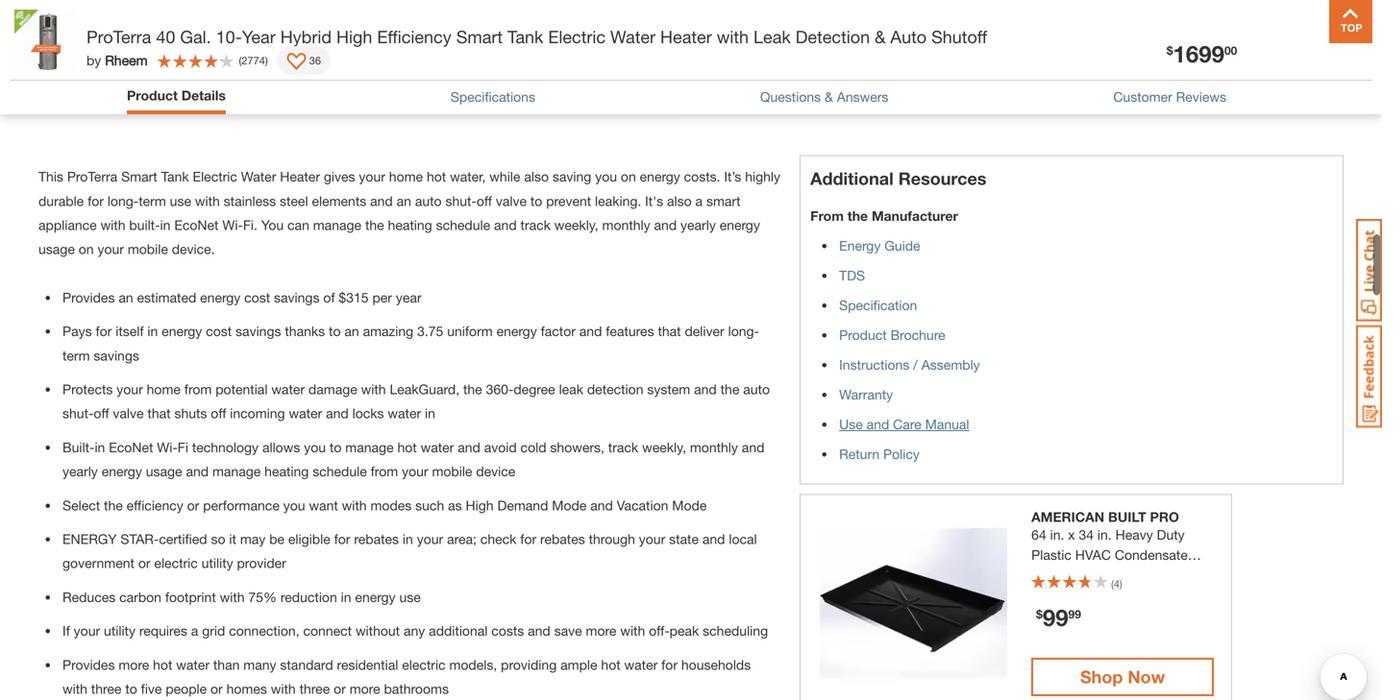Task type: describe. For each thing, give the bounding box(es) containing it.
any
[[404, 624, 425, 640]]

2 rebates from the left
[[540, 532, 585, 548]]

34
[[1079, 528, 1094, 543]]

1 horizontal spatial more
[[350, 682, 380, 698]]

hot inside "this proterra smart tank electric water heater gives your home hot water, while also saving you on energy costs. it's highly durable for long-term use with stainless steel elements and an auto shut-off valve to prevent leaking. it's also a smart appliance with built-in econet wi-fi. you can manage the heating schedule and track weekly, monthly and yearly energy usage on your mobile device."
[[427, 169, 446, 185]]

prevent
[[546, 193, 592, 209]]

state
[[669, 532, 699, 548]]

the up energy
[[848, 208, 868, 224]]

stainless
[[224, 193, 276, 209]]

with down standard
[[271, 682, 296, 698]]

the right select
[[104, 498, 123, 514]]

and down it's at the top left of the page
[[654, 217, 677, 233]]

if your utility requires a grid connection, connect without any additional costs and save more with off-peak scheduling
[[63, 624, 768, 640]]

american
[[1032, 510, 1105, 526]]

off inside "this proterra smart tank electric water heater gives your home hot water, while also saving you on energy costs. it's highly durable for long-term use with stainless steel elements and an auto shut-off valve to prevent leaking. it's also a smart appliance with built-in econet wi-fi. you can manage the heating schedule and track weekly, monthly and yearly energy usage on your mobile device."
[[477, 193, 492, 209]]

reduces carbon footprint with 75% reduction in energy use
[[63, 590, 421, 606]]

$ 99 99 shop now
[[1037, 604, 1166, 688]]

$ for 1699
[[1167, 44, 1174, 57]]

water inside built-in econet wi-fi technology allows you to manage hot water and avoid cold showers, track weekly, monthly and yearly energy usage and manage heating schedule from your mobile device
[[421, 440, 454, 456]]

requires
[[139, 624, 187, 640]]

use
[[840, 417, 863, 433]]

for inside pays for itself in energy cost savings thanks to an amazing 3.75 uniform energy factor and features that deliver long- term savings
[[96, 324, 112, 340]]

select
[[63, 498, 100, 514]]

1 mode from the left
[[552, 498, 587, 514]]

schedule inside built-in econet wi-fi technology allows you to manage hot water and avoid cold showers, track weekly, monthly and yearly energy usage and manage heating schedule from your mobile device
[[313, 464, 367, 480]]

and up local
[[742, 440, 765, 456]]

yearly inside "this proterra smart tank electric water heater gives your home hot water, while also saving you on energy costs. it's highly durable for long-term use with stainless steel elements and an auto shut-off valve to prevent leaking. it's also a smart appliance with built-in econet wi-fi. you can manage the heating schedule and track weekly, monthly and yearly energy usage on your mobile device."
[[681, 217, 716, 233]]

models,
[[449, 657, 497, 673]]

0 vertical spatial more
[[586, 624, 617, 640]]

specification link
[[840, 298, 918, 314]]

product image image
[[14, 10, 77, 72]]

2 vertical spatial you
[[283, 498, 305, 514]]

policy
[[884, 447, 920, 463]]

00
[[1225, 44, 1238, 57]]

1 horizontal spatial also
[[667, 193, 692, 209]]

2 three from the left
[[300, 682, 330, 698]]

protects your home from potential water damage with leakguard, the 360-degree leak detection system and the auto shut-off valve that shuts off incoming water and locks water in
[[63, 382, 770, 422]]

from inside protects your home from potential water damage with leakguard, the 360-degree leak detection system and the auto shut-off valve that shuts off incoming water and locks water in
[[184, 382, 212, 398]]

provides more hot water than many standard residential electric models, providing ample hot water for households with three to five people or homes with three or more bathrooms
[[63, 657, 751, 698]]

a inside "this proterra smart tank electric water heater gives your home hot water, while also saving you on energy costs. it's highly durable for long-term use with stainless steel elements and an auto shut-off valve to prevent leaking. it's also a smart appliance with built-in econet wi-fi. you can manage the heating schedule and track weekly, monthly and yearly energy usage on your mobile device."
[[696, 193, 703, 209]]

auto inside protects your home from potential water damage with leakguard, the 360-degree leak detection system and the auto shut-off valve that shuts off incoming water and locks water in
[[744, 382, 770, 398]]

and down fi
[[186, 464, 209, 480]]

energy up without at the bottom of the page
[[355, 590, 396, 606]]

and down damage
[[326, 406, 349, 422]]

) for ( 4 )
[[1120, 579, 1123, 591]]

auto inside "this proterra smart tank electric water heater gives your home hot water, while also saving you on energy costs. it's highly durable for long-term use with stainless steel elements and an auto shut-off valve to prevent leaking. it's also a smart appliance with built-in econet wi-fi. you can manage the heating schedule and track weekly, monthly and yearly energy usage on your mobile device."
[[415, 193, 442, 209]]

energy guide
[[840, 238, 921, 254]]

water down damage
[[289, 406, 322, 422]]

an inside "this proterra smart tank electric water heater gives your home hot water, while also saving you on energy costs. it's highly durable for long-term use with stainless steel elements and an auto shut-off valve to prevent leaking. it's also a smart appliance with built-in econet wi-fi. you can manage the heating schedule and track weekly, monthly and yearly energy usage on your mobile device."
[[397, 193, 411, 209]]

1 vertical spatial savings
[[236, 324, 281, 340]]

0 vertical spatial high
[[337, 26, 372, 47]]

shut- inside "this proterra smart tank electric water heater gives your home hot water, while also saving you on energy costs. it's highly durable for long-term use with stainless steel elements and an auto shut-off valve to prevent leaking. it's also a smart appliance with built-in econet wi-fi. you can manage the heating schedule and track weekly, monthly and yearly energy usage on your mobile device."
[[446, 193, 477, 209]]

saving
[[553, 169, 592, 185]]

( for 4
[[1112, 579, 1114, 591]]

0 vertical spatial on
[[621, 169, 636, 185]]

year
[[242, 26, 276, 47]]

feedback link image
[[1357, 325, 1383, 429]]

$ 1699 00
[[1167, 40, 1238, 67]]

schedule inside "this proterra smart tank electric water heater gives your home hot water, while also saving you on energy costs. it's highly durable for long-term use with stainless steel elements and an auto shut-off valve to prevent leaking. it's also a smart appliance with built-in econet wi-fi. you can manage the heating schedule and track weekly, monthly and yearly energy usage on your mobile device."
[[436, 217, 491, 233]]

amazing
[[363, 324, 414, 340]]

an inside pays for itself in energy cost savings thanks to an amazing 3.75 uniform energy factor and features that deliver long- term savings
[[345, 324, 359, 340]]

from
[[811, 208, 844, 224]]

fi.
[[243, 217, 258, 233]]

carbon
[[119, 590, 161, 606]]

your left state
[[639, 532, 666, 548]]

avoid
[[484, 440, 517, 456]]

or up certified
[[187, 498, 199, 514]]

0 horizontal spatial more
[[119, 657, 149, 673]]

details
[[182, 88, 226, 103]]

be
[[269, 532, 285, 548]]

or down residential
[[334, 682, 346, 698]]

costs
[[492, 624, 524, 640]]

yearly inside built-in econet wi-fi technology allows you to manage hot water and avoid cold showers, track weekly, monthly and yearly energy usage and manage heating schedule from your mobile device
[[63, 464, 98, 480]]

hot inside built-in econet wi-fi technology allows you to manage hot water and avoid cold showers, track weekly, monthly and yearly energy usage and manage heating schedule from your mobile device
[[398, 440, 417, 456]]

water up incoming
[[271, 382, 305, 398]]

display image
[[287, 53, 306, 72]]

for right the "eligible"
[[334, 532, 350, 548]]

built-
[[63, 440, 95, 456]]

64 in. x 34 in. heavy duty plastic hvac condensate drain pan w/ drain hose adapter image
[[820, 510, 1008, 698]]

your right gives
[[359, 169, 386, 185]]

device.
[[172, 242, 215, 257]]

duty
[[1157, 528, 1185, 543]]

that inside protects your home from potential water damage with leakguard, the 360-degree leak detection system and the auto shut-off valve that shuts off incoming water and locks water in
[[148, 406, 171, 422]]

valve inside "this proterra smart tank electric water heater gives your home hot water, while also saving you on energy costs. it's highly durable for long-term use with stainless steel elements and an auto shut-off valve to prevent leaking. it's also a smart appliance with built-in econet wi-fi. you can manage the heating schedule and track weekly, monthly and yearly energy usage on your mobile device."
[[496, 193, 527, 209]]

leakguard,
[[390, 382, 460, 398]]

year
[[396, 290, 422, 306]]

provider
[[237, 556, 286, 572]]

for right check
[[521, 532, 537, 548]]

save
[[554, 624, 582, 640]]

0 horizontal spatial off
[[94, 406, 109, 422]]

connect
[[303, 624, 352, 640]]

providing
[[501, 657, 557, 673]]

electric inside "this proterra smart tank electric water heater gives your home hot water, while also saving you on energy costs. it's highly durable for long-term use with stainless steel elements and an auto shut-off valve to prevent leaking. it's also a smart appliance with built-in econet wi-fi. you can manage the heating schedule and track weekly, monthly and yearly energy usage on your mobile device."
[[193, 169, 237, 185]]

or inside energy star-certified so it may be eligible for rebates in your area; check for rebates through your state and local government or electric utility provider
[[138, 556, 151, 572]]

) for ( 2774 )
[[265, 54, 268, 67]]

so
[[211, 532, 226, 548]]

with left built- at the top of the page
[[101, 217, 125, 233]]

water,
[[450, 169, 486, 185]]

hot up five
[[153, 657, 172, 673]]

by rheem
[[87, 52, 148, 68]]

0 horizontal spatial &
[[825, 89, 834, 105]]

360-
[[486, 382, 514, 398]]

instructions / assembly
[[840, 357, 981, 373]]

heater inside "this proterra smart tank electric water heater gives your home hot water, while also saving you on energy costs. it's highly durable for long-term use with stainless steel elements and an auto shut-off valve to prevent leaking. it's also a smart appliance with built-in econet wi-fi. you can manage the heating schedule and track weekly, monthly and yearly energy usage on your mobile device."
[[280, 169, 320, 185]]

demand
[[498, 498, 548, 514]]

for inside 'provides more hot water than many standard residential electric models, providing ample hot water for households with three to five people or homes with three or more bathrooms'
[[662, 657, 678, 673]]

incoming
[[230, 406, 285, 422]]

1 horizontal spatial heater
[[661, 26, 712, 47]]

water inside "this proterra smart tank electric water heater gives your home hot water, while also saving you on energy costs. it's highly durable for long-term use with stainless steel elements and an auto shut-off valve to prevent leaking. it's also a smart appliance with built-in econet wi-fi. you can manage the heating schedule and track weekly, monthly and yearly energy usage on your mobile device."
[[241, 169, 276, 185]]

assembly
[[922, 357, 981, 373]]

local
[[729, 532, 757, 548]]

households
[[682, 657, 751, 673]]

the right system
[[721, 382, 740, 398]]

five
[[141, 682, 162, 698]]

additional
[[429, 624, 488, 640]]

1 drain from the left
[[1032, 568, 1064, 584]]

this
[[38, 169, 63, 185]]

heating inside built-in econet wi-fi technology allows you to manage hot water and avoid cold showers, track weekly, monthly and yearly energy usage and manage heating schedule from your mobile device
[[265, 464, 309, 480]]

valve inside protects your home from potential water damage with leakguard, the 360-degree leak detection system and the auto shut-off valve that shuts off incoming water and locks water in
[[113, 406, 144, 422]]

return
[[840, 447, 880, 463]]

modes
[[371, 498, 412, 514]]

grid
[[202, 624, 225, 640]]

in inside protects your home from potential water damage with leakguard, the 360-degree leak detection system and the auto shut-off valve that shuts off incoming water and locks water in
[[425, 406, 436, 422]]

0 horizontal spatial also
[[524, 169, 549, 185]]

it's
[[724, 169, 742, 185]]

and right system
[[694, 382, 717, 398]]

home inside protects your home from potential water damage with leakguard, the 360-degree leak detection system and the auto shut-off valve that shuts off incoming water and locks water in
[[147, 382, 181, 398]]

2 vertical spatial manage
[[212, 464, 261, 480]]

your inside built-in econet wi-fi technology allows you to manage hot water and avoid cold showers, track weekly, monthly and yearly energy usage and manage heating schedule from your mobile device
[[402, 464, 428, 480]]

1 horizontal spatial electric
[[548, 26, 606, 47]]

with left the leak
[[717, 26, 749, 47]]

in inside energy star-certified so it may be eligible for rebates in your area; check for rebates through your state and local government or electric utility provider
[[403, 532, 413, 548]]

now
[[1128, 667, 1166, 688]]

rheem
[[105, 52, 148, 68]]

1 vertical spatial utility
[[104, 624, 136, 640]]

footprint
[[165, 590, 216, 606]]

star-
[[121, 532, 159, 548]]

reviews
[[1177, 89, 1227, 105]]

monthly inside "this proterra smart tank electric water heater gives your home hot water, while also saving you on energy costs. it's highly durable for long-term use with stainless steel elements and an auto shut-off valve to prevent leaking. it's also a smart appliance with built-in econet wi-fi. you can manage the heating schedule and track weekly, monthly and yearly energy usage on your mobile device."
[[602, 217, 651, 233]]

questions
[[760, 89, 821, 105]]

brochure
[[891, 328, 946, 343]]

0 vertical spatial savings
[[274, 290, 320, 306]]

to inside "this proterra smart tank electric water heater gives your home hot water, while also saving you on energy costs. it's highly durable for long-term use with stainless steel elements and an auto shut-off valve to prevent leaking. it's also a smart appliance with built-in econet wi-fi. you can manage the heating schedule and track weekly, monthly and yearly energy usage on your mobile device."
[[531, 193, 543, 209]]

through
[[589, 532, 635, 548]]

and down while
[[494, 217, 517, 233]]

certified
[[159, 532, 207, 548]]

system
[[647, 382, 691, 398]]

use inside "this proterra smart tank electric water heater gives your home hot water, while also saving you on energy costs. it's highly durable for long-term use with stainless steel elements and an auto shut-off valve to prevent leaking. it's also a smart appliance with built-in econet wi-fi. you can manage the heating schedule and track weekly, monthly and yearly energy usage on your mobile device."
[[170, 193, 191, 209]]

tds link
[[840, 268, 866, 284]]

use and care manual link
[[840, 417, 970, 433]]

the left '360-'
[[463, 382, 482, 398]]

water down 'leakguard,'
[[388, 406, 421, 422]]

electric inside 'provides more hot water than many standard residential electric models, providing ample hot water for households with three to five people or homes with three or more bathrooms'
[[402, 657, 446, 673]]

energy right estimated
[[200, 290, 241, 306]]

scheduling
[[703, 624, 768, 640]]

energy
[[840, 238, 881, 254]]

1 horizontal spatial water
[[611, 26, 656, 47]]

from the manufacturer
[[811, 208, 959, 224]]

track inside built-in econet wi-fi technology allows you to manage hot water and avoid cold showers, track weekly, monthly and yearly energy usage and manage heating schedule from your mobile device
[[608, 440, 639, 456]]

3.75
[[417, 324, 444, 340]]

return policy
[[840, 447, 920, 463]]

$ for 99
[[1037, 608, 1043, 622]]

or down than
[[211, 682, 223, 698]]

1 horizontal spatial use
[[399, 590, 421, 606]]

with down if
[[63, 682, 87, 698]]

long- inside pays for itself in energy cost savings thanks to an amazing 3.75 uniform energy factor and features that deliver long- term savings
[[728, 324, 760, 340]]

with left the off-
[[621, 624, 645, 640]]

area;
[[447, 532, 477, 548]]

2 in. from the left
[[1098, 528, 1112, 543]]

2 vertical spatial savings
[[94, 348, 139, 364]]

your right if
[[74, 624, 100, 640]]

mobile inside "this proterra smart tank electric water heater gives your home hot water, while also saving you on energy costs. it's highly durable for long-term use with stainless steel elements and an auto shut-off valve to prevent leaking. it's also a smart appliance with built-in econet wi-fi. you can manage the heating schedule and track weekly, monthly and yearly energy usage on your mobile device."
[[128, 242, 168, 257]]

from inside built-in econet wi-fi technology allows you to manage hot water and avoid cold showers, track weekly, monthly and yearly energy usage and manage heating schedule from your mobile device
[[371, 464, 398, 480]]

deliver
[[685, 324, 725, 340]]

water up people
[[176, 657, 210, 673]]

product for product details
[[127, 88, 178, 103]]

and right elements
[[370, 193, 393, 209]]

efficiency
[[127, 498, 183, 514]]

with left the stainless
[[195, 193, 220, 209]]

64
[[1032, 528, 1047, 543]]

costs.
[[684, 169, 721, 185]]

proterra 40 gal. 10-year hybrid high efficiency smart tank electric water heater with leak detection & auto shutoff
[[87, 26, 988, 47]]

and right use
[[867, 417, 890, 433]]

utility inside energy star-certified so it may be eligible for rebates in your area; check for rebates through your state and local government or electric utility provider
[[202, 556, 233, 572]]

provides for provides more hot water than many standard residential electric models, providing ample hot water for households with three to five people or homes with three or more bathrooms
[[63, 657, 115, 673]]

proterra inside "this proterra smart tank electric water heater gives your home hot water, while also saving you on energy costs. it's highly durable for long-term use with stainless steel elements and an auto shut-off valve to prevent leaking. it's also a smart appliance with built-in econet wi-fi. you can manage the heating schedule and track weekly, monthly and yearly energy usage on your mobile device."
[[67, 169, 117, 185]]

1 three from the left
[[91, 682, 122, 698]]

detection
[[796, 26, 870, 47]]

live chat image
[[1357, 219, 1383, 322]]

with right want
[[342, 498, 367, 514]]

that inside pays for itself in energy cost savings thanks to an amazing 3.75 uniform energy factor and features that deliver long- term savings
[[658, 324, 681, 340]]

performance
[[203, 498, 280, 514]]

track inside "this proterra smart tank electric water heater gives your home hot water, while also saving you on energy costs. it's highly durable for long-term use with stainless steel elements and an auto shut-off valve to prevent leaking. it's also a smart appliance with built-in econet wi-fi. you can manage the heating schedule and track weekly, monthly and yearly energy usage on your mobile device."
[[521, 217, 551, 233]]

1 horizontal spatial &
[[875, 26, 886, 47]]

( for 2774
[[239, 54, 242, 67]]

tds
[[840, 268, 866, 284]]

mobile inside built-in econet wi-fi technology allows you to manage hot water and avoid cold showers, track weekly, monthly and yearly energy usage and manage heating schedule from your mobile device
[[432, 464, 473, 480]]

manage inside "this proterra smart tank electric water heater gives your home hot water, while also saving you on energy costs. it's highly durable for long-term use with stainless steel elements and an auto shut-off valve to prevent leaking. it's also a smart appliance with built-in econet wi-fi. you can manage the heating schedule and track weekly, monthly and yearly energy usage on your mobile device."
[[313, 217, 362, 233]]

4
[[1114, 579, 1120, 591]]

energy up it's at the top left of the page
[[640, 169, 681, 185]]

2 mode from the left
[[672, 498, 707, 514]]

energy down smart
[[720, 217, 760, 233]]



Task type: vqa. For each thing, say whether or not it's contained in the screenshot.
Product Details button
yes



Task type: locate. For each thing, give the bounding box(es) containing it.
1 vertical spatial high
[[466, 498, 494, 514]]

heater
[[661, 26, 712, 47], [280, 169, 320, 185]]

use up device.
[[170, 193, 191, 209]]

1 vertical spatial auto
[[744, 382, 770, 398]]

you inside built-in econet wi-fi technology allows you to manage hot water and avoid cold showers, track weekly, monthly and yearly energy usage and manage heating schedule from your mobile device
[[304, 440, 326, 456]]

cost down provides an estimated energy cost savings of $315 per year
[[206, 324, 232, 340]]

as
[[448, 498, 462, 514]]

0 vertical spatial utility
[[202, 556, 233, 572]]

weekly, down system
[[642, 440, 687, 456]]

cold
[[521, 440, 547, 456]]

2 drain from the left
[[1113, 568, 1145, 584]]

heater up steel
[[280, 169, 320, 185]]

and inside energy star-certified so it may be eligible for rebates in your area; check for rebates through your state and local government or electric utility provider
[[703, 532, 725, 548]]

mobile down built- at the top of the page
[[128, 242, 168, 257]]

1 vertical spatial water
[[241, 169, 276, 185]]

to inside pays for itself in energy cost savings thanks to an amazing 3.75 uniform energy factor and features that deliver long- term savings
[[329, 324, 341, 340]]

the inside "this proterra smart tank electric water heater gives your home hot water, while also saving you on energy costs. it's highly durable for long-term use with stainless steel elements and an auto shut-off valve to prevent leaking. it's also a smart appliance with built-in econet wi-fi. you can manage the heating schedule and track weekly, monthly and yearly energy usage on your mobile device."
[[365, 217, 384, 233]]

1 vertical spatial smart
[[121, 169, 157, 185]]

valve down while
[[496, 193, 527, 209]]

people
[[166, 682, 207, 698]]

you
[[261, 217, 284, 233]]

product down the rheem
[[127, 88, 178, 103]]

) right "w/"
[[1120, 579, 1123, 591]]

with
[[717, 26, 749, 47], [195, 193, 220, 209], [101, 217, 125, 233], [361, 382, 386, 398], [342, 498, 367, 514], [220, 590, 245, 606], [621, 624, 645, 640], [63, 682, 87, 698], [271, 682, 296, 698]]

to right the allows
[[330, 440, 342, 456]]

0 horizontal spatial three
[[91, 682, 122, 698]]

factor
[[541, 324, 576, 340]]

0 horizontal spatial rebates
[[354, 532, 399, 548]]

1 horizontal spatial three
[[300, 682, 330, 698]]

with left 75%
[[220, 590, 245, 606]]

econet inside "this proterra smart tank electric water heater gives your home hot water, while also saving you on energy costs. it's highly durable for long-term use with stainless steel elements and an auto shut-off valve to prevent leaking. it's also a smart appliance with built-in econet wi-fi. you can manage the heating schedule and track weekly, monthly and yearly energy usage on your mobile device."
[[174, 217, 219, 233]]

0 vertical spatial monthly
[[602, 217, 651, 233]]

select the efficiency or performance you want with modes such as high demand mode and vacation mode
[[63, 498, 707, 514]]

0 vertical spatial provides
[[63, 290, 115, 306]]

1 horizontal spatial tank
[[508, 26, 544, 47]]

in right reduction
[[341, 590, 351, 606]]

utility down carbon
[[104, 624, 136, 640]]

1 horizontal spatial $
[[1167, 44, 1174, 57]]

cost inside pays for itself in energy cost savings thanks to an amazing 3.75 uniform energy factor and features that deliver long- term savings
[[206, 324, 232, 340]]

1 horizontal spatial track
[[608, 440, 639, 456]]

1 vertical spatial proterra
[[67, 169, 117, 185]]

by
[[87, 52, 101, 68]]

0 horizontal spatial schedule
[[313, 464, 367, 480]]

2 provides from the top
[[63, 657, 115, 673]]

0 horizontal spatial mobile
[[128, 242, 168, 257]]

0 vertical spatial manage
[[313, 217, 362, 233]]

2774
[[242, 54, 265, 67]]

while
[[490, 169, 521, 185]]

with inside protects your home from potential water damage with leakguard, the 360-degree leak detection system and the auto shut-off valve that shuts off incoming water and locks water in
[[361, 382, 386, 398]]

0 horizontal spatial that
[[148, 406, 171, 422]]

0 horizontal spatial home
[[147, 382, 181, 398]]

proterra
[[87, 26, 151, 47], [67, 169, 117, 185]]

1 vertical spatial more
[[119, 657, 149, 673]]

energy inside built-in econet wi-fi technology allows you to manage hot water and avoid cold showers, track weekly, monthly and yearly energy usage and manage heating schedule from your mobile device
[[102, 464, 142, 480]]

electric
[[548, 26, 606, 47], [193, 169, 237, 185]]

such
[[416, 498, 444, 514]]

term inside pays for itself in energy cost savings thanks to an amazing 3.75 uniform energy factor and features that deliver long- term savings
[[63, 348, 90, 364]]

yearly down the built-
[[63, 464, 98, 480]]

use
[[170, 193, 191, 209], [399, 590, 421, 606]]

reduces
[[63, 590, 116, 606]]

an up itself
[[119, 290, 133, 306]]

0 vertical spatial mobile
[[128, 242, 168, 257]]

0 horizontal spatial electric
[[193, 169, 237, 185]]

1 horizontal spatial smart
[[456, 26, 503, 47]]

an down $315
[[345, 324, 359, 340]]

( 4 )
[[1112, 579, 1123, 591]]

monthly down system
[[690, 440, 738, 456]]

gal.
[[180, 26, 211, 47]]

1 vertical spatial track
[[608, 440, 639, 456]]

a left grid
[[191, 624, 198, 640]]

tank up specifications
[[508, 26, 544, 47]]

electric inside energy star-certified so it may be eligible for rebates in your area; check for rebates through your state and local government or electric utility provider
[[154, 556, 198, 572]]

( 2774 )
[[239, 54, 268, 67]]

for down the off-
[[662, 657, 678, 673]]

& left answers
[[825, 89, 834, 105]]

1 vertical spatial &
[[825, 89, 834, 105]]

savings down provides an estimated energy cost savings of $315 per year
[[236, 324, 281, 340]]

care
[[893, 417, 922, 433]]

your left area;
[[417, 532, 443, 548]]

( right "w/"
[[1112, 579, 1114, 591]]

2 horizontal spatial off
[[477, 193, 492, 209]]

features
[[606, 324, 654, 340]]

hot down protects your home from potential water damage with leakguard, the 360-degree leak detection system and the auto shut-off valve that shuts off incoming water and locks water in
[[398, 440, 417, 456]]

many
[[244, 657, 276, 673]]

in down protects
[[95, 440, 105, 456]]

you up leaking.
[[595, 169, 617, 185]]

1 vertical spatial from
[[371, 464, 398, 480]]

1 vertical spatial term
[[63, 348, 90, 364]]

hot right ample
[[601, 657, 621, 673]]

1 in. from the left
[[1051, 528, 1065, 543]]

ample
[[561, 657, 598, 673]]

monthly down leaking.
[[602, 217, 651, 233]]

0 vertical spatial cost
[[244, 290, 270, 306]]

tank inside "this proterra smart tank electric water heater gives your home hot water, while also saving you on energy costs. it's highly durable for long-term use with stainless steel elements and an auto shut-off valve to prevent leaking. it's also a smart appliance with built-in econet wi-fi. you can manage the heating schedule and track weekly, monthly and yearly energy usage on your mobile device."
[[161, 169, 189, 185]]

in. left x on the bottom right of the page
[[1051, 528, 1065, 543]]

1 vertical spatial yearly
[[63, 464, 98, 480]]

product up instructions
[[840, 328, 887, 343]]

plastic
[[1032, 548, 1072, 564]]

weekly,
[[555, 217, 599, 233], [642, 440, 687, 456]]

1 horizontal spatial long-
[[728, 324, 760, 340]]

heavy
[[1116, 528, 1154, 543]]

valve
[[496, 193, 527, 209], [113, 406, 144, 422]]

1 horizontal spatial heating
[[388, 217, 432, 233]]

high right as on the bottom of the page
[[466, 498, 494, 514]]

energy star-certified so it may be eligible for rebates in your area; check for rebates through your state and local government or electric utility provider
[[63, 532, 757, 572]]

0 horizontal spatial use
[[170, 193, 191, 209]]

that left shuts
[[148, 406, 171, 422]]

on down appliance
[[79, 242, 94, 257]]

1 rebates from the left
[[354, 532, 399, 548]]

)
[[265, 54, 268, 67], [1120, 579, 1123, 591]]

three left five
[[91, 682, 122, 698]]

in down 'leakguard,'
[[425, 406, 436, 422]]

resources
[[899, 168, 987, 189]]

durable
[[38, 193, 84, 209]]

) down the year
[[265, 54, 268, 67]]

in
[[160, 217, 171, 233], [147, 324, 158, 340], [425, 406, 436, 422], [95, 440, 105, 456], [403, 532, 413, 548], [341, 590, 351, 606]]

1 provides from the top
[[63, 290, 115, 306]]

1 horizontal spatial weekly,
[[642, 440, 687, 456]]

energy
[[63, 532, 117, 548]]

warranty link
[[840, 387, 893, 403]]

0 vertical spatial track
[[521, 217, 551, 233]]

tank up device.
[[161, 169, 189, 185]]

1 vertical spatial usage
[[146, 464, 182, 480]]

track down the prevent
[[521, 217, 551, 233]]

long- right deliver
[[728, 324, 760, 340]]

0 vertical spatial proterra
[[87, 26, 151, 47]]

an right elements
[[397, 193, 411, 209]]

long- inside "this proterra smart tank electric water heater gives your home hot water, while also saving you on energy costs. it's highly durable for long-term use with stainless steel elements and an auto shut-off valve to prevent leaking. it's also a smart appliance with built-in econet wi-fi. you can manage the heating schedule and track weekly, monthly and yearly energy usage on your mobile device."
[[108, 193, 139, 209]]

0 horizontal spatial )
[[265, 54, 268, 67]]

schedule up want
[[313, 464, 367, 480]]

1 horizontal spatial usage
[[146, 464, 182, 480]]

to left five
[[125, 682, 137, 698]]

provides for provides an estimated energy cost savings of $315 per year
[[63, 290, 115, 306]]

locks
[[353, 406, 384, 422]]

for inside "this proterra smart tank electric water heater gives your home hot water, while also saving you on energy costs. it's highly durable for long-term use with stainless steel elements and an auto shut-off valve to prevent leaking. it's also a smart appliance with built-in econet wi-fi. you can manage the heating schedule and track weekly, monthly and yearly energy usage on your mobile device."
[[88, 193, 104, 209]]

0 vertical spatial weekly,
[[555, 217, 599, 233]]

wi-
[[222, 217, 243, 233], [157, 440, 178, 456]]

potential
[[216, 382, 268, 398]]

more
[[586, 624, 617, 640], [119, 657, 149, 673], [350, 682, 380, 698]]

your left device.
[[98, 242, 124, 257]]

1 horizontal spatial drain
[[1113, 568, 1145, 584]]

0 horizontal spatial (
[[239, 54, 242, 67]]

mode up state
[[672, 498, 707, 514]]

1 vertical spatial product
[[840, 328, 887, 343]]

auto
[[415, 193, 442, 209], [744, 382, 770, 398]]

$ inside $ 99 99 shop now
[[1037, 608, 1043, 622]]

you left want
[[283, 498, 305, 514]]

0 vertical spatial water
[[611, 26, 656, 47]]

to
[[531, 193, 543, 209], [329, 324, 341, 340], [330, 440, 342, 456], [125, 682, 137, 698]]

to inside 'provides more hot water than many standard residential electric models, providing ample hot water for households with three to five people or homes with three or more bathrooms'
[[125, 682, 137, 698]]

1 vertical spatial $
[[1037, 608, 1043, 622]]

elements
[[312, 193, 367, 209]]

peak
[[670, 624, 699, 640]]

usage inside "this proterra smart tank electric water heater gives your home hot water, while also saving you on energy costs. it's highly durable for long-term use with stainless steel elements and an auto shut-off valve to prevent leaking. it's also a smart appliance with built-in econet wi-fi. you can manage the heating schedule and track weekly, monthly and yearly energy usage on your mobile device."
[[38, 242, 75, 257]]

1 horizontal spatial mobile
[[432, 464, 473, 480]]

0 horizontal spatial drain
[[1032, 568, 1064, 584]]

and left save
[[528, 624, 551, 640]]

1 horizontal spatial (
[[1112, 579, 1114, 591]]

0 horizontal spatial tank
[[161, 169, 189, 185]]

hvac
[[1076, 548, 1112, 564]]

0 horizontal spatial in.
[[1051, 528, 1065, 543]]

monthly inside built-in econet wi-fi technology allows you to manage hot water and avoid cold showers, track weekly, monthly and yearly energy usage and manage heating schedule from your mobile device
[[690, 440, 738, 456]]

can
[[288, 217, 309, 233]]

home left water,
[[389, 169, 423, 185]]

home up shuts
[[147, 382, 181, 398]]

in inside "this proterra smart tank electric water heater gives your home hot water, while also saving you on energy costs. it's highly durable for long-term use with stainless steel elements and an auto shut-off valve to prevent leaking. it's also a smart appliance with built-in econet wi-fi. you can manage the heating schedule and track weekly, monthly and yearly energy usage on your mobile device."
[[160, 217, 171, 233]]

smart up specifications
[[456, 26, 503, 47]]

wi- down shuts
[[157, 440, 178, 456]]

0 vertical spatial )
[[265, 54, 268, 67]]

0 horizontal spatial high
[[337, 26, 372, 47]]

smart inside "this proterra smart tank electric water heater gives your home hot water, while also saving you on energy costs. it's highly durable for long-term use with stainless steel elements and an auto shut-off valve to prevent leaking. it's also a smart appliance with built-in econet wi-fi. you can manage the heating schedule and track weekly, monthly and yearly energy usage on your mobile device."
[[121, 169, 157, 185]]

1 horizontal spatial cost
[[244, 290, 270, 306]]

connection,
[[229, 624, 300, 640]]

manual
[[926, 417, 970, 433]]

0 vertical spatial $
[[1167, 44, 1174, 57]]

0 horizontal spatial long-
[[108, 193, 139, 209]]

econet up device.
[[174, 217, 219, 233]]

mode right the "demand"
[[552, 498, 587, 514]]

track right showers,
[[608, 440, 639, 456]]

1 vertical spatial electric
[[193, 169, 237, 185]]

and up through
[[591, 498, 613, 514]]

0 vertical spatial electric
[[154, 556, 198, 572]]

product for product brochure
[[840, 328, 887, 343]]

rebates
[[354, 532, 399, 548], [540, 532, 585, 548]]

wi- inside "this proterra smart tank electric water heater gives your home hot water, while also saving you on energy costs. it's highly durable for long-term use with stainless steel elements and an auto shut-off valve to prevent leaking. it's also a smart appliance with built-in econet wi-fi. you can manage the heating schedule and track weekly, monthly and yearly energy usage on your mobile device."
[[222, 217, 243, 233]]

product brochure
[[840, 328, 946, 343]]

that
[[658, 324, 681, 340], [148, 406, 171, 422]]

more right save
[[586, 624, 617, 640]]

manage down elements
[[313, 217, 362, 233]]

0 vertical spatial (
[[239, 54, 242, 67]]

savings down itself
[[94, 348, 139, 364]]

1 horizontal spatial rebates
[[540, 532, 585, 548]]

0 vertical spatial yearly
[[681, 217, 716, 233]]

1 vertical spatial econet
[[109, 440, 153, 456]]

econet
[[174, 217, 219, 233], [109, 440, 153, 456]]

eligible
[[288, 532, 331, 548]]

mode
[[552, 498, 587, 514], [672, 498, 707, 514]]

detection
[[587, 382, 644, 398]]

( down 10-
[[239, 54, 242, 67]]

shut- down water,
[[446, 193, 477, 209]]

0 horizontal spatial a
[[191, 624, 198, 640]]

in inside built-in econet wi-fi technology allows you to manage hot water and avoid cold showers, track weekly, monthly and yearly energy usage and manage heating schedule from your mobile device
[[95, 440, 105, 456]]

water down the off-
[[625, 657, 658, 673]]

energy down estimated
[[162, 324, 202, 340]]

1 horizontal spatial that
[[658, 324, 681, 340]]

1 vertical spatial manage
[[345, 440, 394, 456]]

0 horizontal spatial heating
[[265, 464, 309, 480]]

more down residential
[[350, 682, 380, 698]]

drain
[[1032, 568, 1064, 584], [1113, 568, 1145, 584]]

bathrooms
[[384, 682, 449, 698]]

government
[[63, 556, 135, 572]]

and left 'avoid'
[[458, 440, 481, 456]]

more up five
[[119, 657, 149, 673]]

to inside built-in econet wi-fi technology allows you to manage hot water and avoid cold showers, track weekly, monthly and yearly energy usage and manage heating schedule from your mobile device
[[330, 440, 342, 456]]

hose
[[1148, 568, 1180, 584]]

off
[[477, 193, 492, 209], [94, 406, 109, 422], [211, 406, 226, 422]]

use up any
[[399, 590, 421, 606]]

usage down fi
[[146, 464, 182, 480]]

customer
[[1114, 89, 1173, 105]]

energy guide link
[[840, 238, 921, 254]]

40
[[156, 26, 175, 47]]

heating
[[388, 217, 432, 233], [265, 464, 309, 480]]

1 vertical spatial that
[[148, 406, 171, 422]]

you right the allows
[[304, 440, 326, 456]]

and inside pays for itself in energy cost savings thanks to an amazing 3.75 uniform energy factor and features that deliver long- term savings
[[580, 324, 602, 340]]

damage
[[309, 382, 357, 398]]

0 horizontal spatial usage
[[38, 242, 75, 257]]

0 horizontal spatial wi-
[[157, 440, 178, 456]]

top button
[[1330, 0, 1373, 43]]

1 horizontal spatial electric
[[402, 657, 446, 673]]

in up estimated
[[160, 217, 171, 233]]

weekly, inside "this proterra smart tank electric water heater gives your home hot water, while also saving you on energy costs. it's highly durable for long-term use with stainless steel elements and an auto shut-off valve to prevent leaking. it's also a smart appliance with built-in econet wi-fi. you can manage the heating schedule and track weekly, monthly and yearly energy usage on your mobile device."
[[555, 217, 599, 233]]

shop now button
[[1032, 659, 1215, 697]]

0 vertical spatial tank
[[508, 26, 544, 47]]

shut- inside protects your home from potential water damage with leakguard, the 360-degree leak detection system and the auto shut-off valve that shuts off incoming water and locks water in
[[63, 406, 94, 422]]

usage inside built-in econet wi-fi technology allows you to manage hot water and avoid cold showers, track weekly, monthly and yearly energy usage and manage heating schedule from your mobile device
[[146, 464, 182, 480]]

heating inside "this proterra smart tank electric water heater gives your home hot water, while also saving you on energy costs. it's highly durable for long-term use with stainless steel elements and an auto shut-off valve to prevent leaking. it's also a smart appliance with built-in econet wi-fi. you can manage the heating schedule and track weekly, monthly and yearly energy usage on your mobile device."
[[388, 217, 432, 233]]

for
[[88, 193, 104, 209], [96, 324, 112, 340], [334, 532, 350, 548], [521, 532, 537, 548], [662, 657, 678, 673]]

shutoff
[[932, 26, 988, 47]]

drain down plastic
[[1032, 568, 1064, 584]]

2 vertical spatial an
[[345, 324, 359, 340]]

of
[[323, 290, 335, 306]]

you inside "this proterra smart tank electric water heater gives your home hot water, while also saving you on energy costs. it's highly durable for long-term use with stainless steel elements and an auto shut-off valve to prevent leaking. it's also a smart appliance with built-in econet wi-fi. you can manage the heating schedule and track weekly, monthly and yearly energy usage on your mobile device."
[[595, 169, 617, 185]]

three down standard
[[300, 682, 330, 698]]

your
[[359, 169, 386, 185], [98, 242, 124, 257], [117, 382, 143, 398], [402, 464, 428, 480], [417, 532, 443, 548], [639, 532, 666, 548], [74, 624, 100, 640]]

electric up "bathrooms"
[[402, 657, 446, 673]]

provides
[[63, 290, 115, 306], [63, 657, 115, 673]]

in down modes
[[403, 532, 413, 548]]

without
[[356, 624, 400, 640]]

0 horizontal spatial an
[[119, 290, 133, 306]]

term down pays at left top
[[63, 348, 90, 364]]

weekly, inside built-in econet wi-fi technology allows you to manage hot water and avoid cold showers, track weekly, monthly and yearly energy usage and manage heating schedule from your mobile device
[[642, 440, 687, 456]]

1 horizontal spatial econet
[[174, 217, 219, 233]]

your right protects
[[117, 382, 143, 398]]

yearly down smart
[[681, 217, 716, 233]]

1 horizontal spatial on
[[621, 169, 636, 185]]

home inside "this proterra smart tank electric water heater gives your home hot water, while also saving you on energy costs. it's highly durable for long-term use with stainless steel elements and an auto shut-off valve to prevent leaking. it's also a smart appliance with built-in econet wi-fi. you can manage the heating schedule and track weekly, monthly and yearly energy usage on your mobile device."
[[389, 169, 423, 185]]

$ inside $ 1699 00
[[1167, 44, 1174, 57]]

pro
[[1151, 510, 1180, 526]]

0 vertical spatial valve
[[496, 193, 527, 209]]

energy left factor
[[497, 324, 537, 340]]

1 horizontal spatial valve
[[496, 193, 527, 209]]

0 horizontal spatial electric
[[154, 556, 198, 572]]

1 vertical spatial an
[[119, 290, 133, 306]]

utility
[[202, 556, 233, 572], [104, 624, 136, 640]]

& left the auto
[[875, 26, 886, 47]]

leak
[[754, 26, 791, 47]]

0 horizontal spatial econet
[[109, 440, 153, 456]]

provides inside 'provides more hot water than many standard residential electric models, providing ample hot water for households with three to five people or homes with three or more bathrooms'
[[63, 657, 115, 673]]

0 vertical spatial long-
[[108, 193, 139, 209]]

off down water,
[[477, 193, 492, 209]]

0 horizontal spatial on
[[79, 242, 94, 257]]

1 vertical spatial (
[[1112, 579, 1114, 591]]

built
[[1109, 510, 1147, 526]]

1 horizontal spatial from
[[371, 464, 398, 480]]

1 horizontal spatial off
[[211, 406, 226, 422]]

product details button
[[127, 86, 226, 110], [127, 86, 226, 106]]

1 vertical spatial weekly,
[[642, 440, 687, 456]]

0 horizontal spatial yearly
[[63, 464, 98, 480]]

to right the thanks
[[329, 324, 341, 340]]

long- up built- at the top of the page
[[108, 193, 139, 209]]

1 vertical spatial heater
[[280, 169, 320, 185]]

allows
[[262, 440, 300, 456]]

schedule down water,
[[436, 217, 491, 233]]

1 vertical spatial monthly
[[690, 440, 738, 456]]

wi- inside built-in econet wi-fi technology allows you to manage hot water and avoid cold showers, track weekly, monthly and yearly energy usage and manage heating schedule from your mobile device
[[157, 440, 178, 456]]

0 horizontal spatial weekly,
[[555, 217, 599, 233]]

0 horizontal spatial term
[[63, 348, 90, 364]]

from up 'select the efficiency or performance you want with modes such as high demand mode and vacation mode'
[[371, 464, 398, 480]]

than
[[213, 657, 240, 673]]

in inside pays for itself in energy cost savings thanks to an amazing 3.75 uniform energy factor and features that deliver long- term savings
[[147, 324, 158, 340]]

term inside "this proterra smart tank electric water heater gives your home hot water, while also saving you on energy costs. it's highly durable for long-term use with stainless steel elements and an auto shut-off valve to prevent leaking. it's also a smart appliance with built-in econet wi-fi. you can manage the heating schedule and track weekly, monthly and yearly energy usage on your mobile device."
[[139, 193, 166, 209]]

2 horizontal spatial an
[[397, 193, 411, 209]]

0 vertical spatial an
[[397, 193, 411, 209]]

your inside protects your home from potential water damage with leakguard, the 360-degree leak detection system and the auto shut-off valve that shuts off incoming water and locks water in
[[117, 382, 143, 398]]

1 vertical spatial schedule
[[313, 464, 367, 480]]

$
[[1167, 44, 1174, 57], [1037, 608, 1043, 622]]

econet inside built-in econet wi-fi technology allows you to manage hot water and avoid cold showers, track weekly, monthly and yearly energy usage and manage heating schedule from your mobile device
[[109, 440, 153, 456]]



